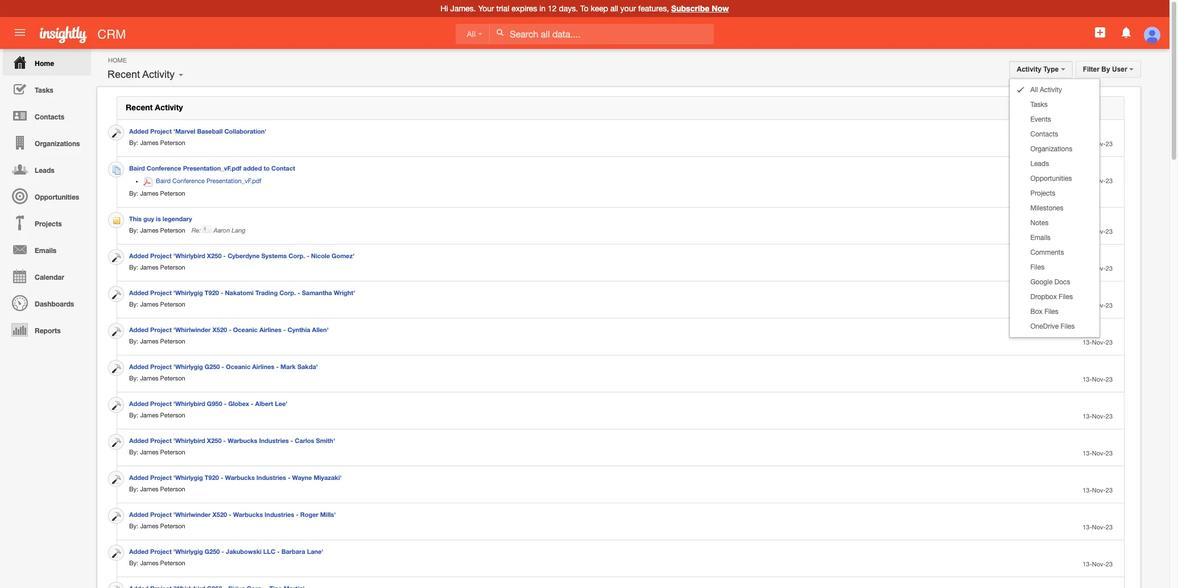 Task type: vqa. For each thing, say whether or not it's contained in the screenshot.
left 1
no



Task type: describe. For each thing, give the bounding box(es) containing it.
docs
[[1054, 278, 1070, 286]]

project image for added project 'whirlygig g250 - oceanic airlines - mark sakda'
[[112, 364, 121, 373]]

milestones link
[[1010, 201, 1100, 216]]

by: inside the added project 'whirlybird g950 - globex - albert lee' by: james peterson
[[129, 412, 138, 419]]

0 horizontal spatial contacts
[[35, 113, 64, 121]]

- left jakubowski
[[222, 548, 224, 555]]

peterson inside added project 'whirlwinder x520 - warbucks industries - roger mills' by: james peterson
[[160, 523, 185, 530]]

roger
[[300, 511, 318, 518]]

added for added project 'whirlwinder x520 - oceanic airlines - cynthia allen'
[[129, 326, 148, 333]]

peterson inside 'added project 'whirlwinder x520 - oceanic airlines - cynthia allen' by: james peterson'
[[160, 338, 185, 345]]

filter by user link
[[1075, 61, 1141, 78]]

comments link
[[1010, 245, 1100, 260]]

1 horizontal spatial emails link
[[1010, 230, 1100, 245]]

project image for added project 'whirlybird x250 - cyberdyne systems corp. - nicole gomez'
[[112, 253, 121, 262]]

added for added project 'whirlwinder x520 - warbucks industries - roger mills'
[[129, 511, 148, 518]]

added project 'whirlwinder x520 - warbucks industries - roger mills' link
[[129, 511, 336, 518]]

1 23 from the top
[[1106, 140, 1113, 147]]

added project 'whirlygig g250 - oceanic airlines - mark sakda' by: james peterson
[[129, 363, 318, 382]]

- down added project 'whirlygig t920 - warbucks industries - wayne miyazaki' by: james peterson
[[229, 511, 231, 518]]

smith'
[[316, 437, 335, 444]]

mills'
[[320, 511, 336, 518]]

peterson inside "added project 'whirlybird x250 - cyberdyne systems corp. - nicole gomez' by: james peterson"
[[160, 264, 185, 271]]

added for added project 'whirlygig g250 - oceanic airlines - mark sakda'
[[129, 363, 148, 370]]

1 by: james peterson from the top
[[129, 190, 185, 197]]

your
[[620, 4, 636, 13]]

3 nov- from the top
[[1092, 228, 1106, 235]]

all for all
[[467, 30, 476, 39]]

days.
[[559, 4, 578, 13]]

13- for miyazaki'
[[1083, 487, 1092, 494]]

added for added project 'whirlybird x250 - cyberdyne systems corp. - nicole gomez'
[[129, 252, 148, 259]]

by: inside "added project 'whirlybird x250 - cyberdyne systems corp. - nicole gomez' by: james peterson"
[[129, 264, 138, 271]]

13-nov-23 for smith'
[[1083, 450, 1113, 457]]

activity type link
[[1009, 61, 1073, 78]]

corp. for systems
[[289, 252, 305, 259]]

'marvel
[[173, 127, 195, 135]]

peterson inside the added project 'whirlybird g950 - globex - albert lee' by: james peterson
[[160, 412, 185, 419]]

23 for by:
[[1106, 413, 1113, 420]]

'whirlygig for warbucks
[[173, 474, 203, 481]]

- down added project 'whirlybird x250 - warbucks industries - carlos smith' by: james peterson
[[221, 474, 223, 481]]

- right llc on the bottom left
[[277, 548, 280, 555]]

box files link
[[1010, 304, 1100, 319]]

to
[[264, 164, 270, 172]]

events
[[1030, 115, 1051, 123]]

peterson inside added project 'whirlygig t920 - nakatomi trading corp. - samantha wright' by: james peterson
[[160, 301, 185, 308]]

12
[[548, 4, 557, 13]]

1 horizontal spatial leads
[[1030, 160, 1049, 168]]

albert
[[255, 400, 273, 407]]

added project 'whirlybird g950 - globex - albert lee' by: james peterson
[[129, 400, 287, 419]]

google
[[1030, 278, 1053, 286]]

23 for nicole
[[1106, 265, 1113, 272]]

baird conference presentation_vf.pdf added to contact
[[129, 164, 295, 172]]

added project 'whirlwinder x520 - oceanic airlines - cynthia allen' link
[[129, 326, 329, 333]]

wright'
[[334, 289, 355, 296]]

tasks link for events link
[[1010, 97, 1100, 112]]

project image for added project 'whirlwinder x520 - warbucks industries - roger mills'
[[112, 512, 121, 521]]

baird conference presentation_vf.pdf
[[154, 177, 261, 184]]

13-nov-23 for miyazaki'
[[1083, 487, 1113, 494]]

files link
[[1010, 260, 1100, 275]]

dashboards
[[35, 300, 74, 308]]

'whirlwinder for warbucks
[[173, 511, 211, 518]]

files for onedrive files
[[1061, 323, 1075, 330]]

nov- for mills'
[[1092, 524, 1106, 531]]

2 13- from the top
[[1083, 177, 1092, 184]]

1 horizontal spatial projects
[[1030, 189, 1055, 197]]

1 vertical spatial recent
[[126, 102, 153, 112]]

13- for nicole
[[1083, 265, 1092, 272]]

0 horizontal spatial tasks
[[35, 86, 53, 94]]

nov- for samantha
[[1092, 302, 1106, 309]]

corp. for trading
[[279, 289, 296, 296]]

james inside added project 'whirlygig g250 - jakubowski llc - barbara lane' by: james peterson
[[140, 560, 158, 567]]

trading
[[255, 289, 278, 296]]

peterson inside added project 'marvel baseball collaboration' by: james peterson
[[160, 139, 185, 146]]

hi
[[441, 4, 448, 13]]

0 horizontal spatial contacts link
[[3, 102, 91, 129]]

box
[[1030, 308, 1043, 316]]

project image for added project 'whirlwinder x520 - oceanic airlines - cynthia allen'
[[112, 327, 121, 336]]

13-nov-23 for allen'
[[1083, 339, 1113, 346]]

peterson inside added project 'whirlygig g250 - jakubowski llc - barbara lane' by: james peterson
[[160, 560, 185, 567]]

conference for baird conference presentation_vf.pdf added to contact
[[147, 164, 181, 172]]

james inside added project 'whirlwinder x520 - warbucks industries - roger mills' by: james peterson
[[140, 523, 158, 530]]

expires
[[511, 4, 537, 13]]

onedrive files
[[1030, 323, 1075, 330]]

x520 for oceanic
[[212, 326, 227, 333]]

this guy is legendary
[[129, 215, 192, 222]]

13- for sakda'
[[1083, 376, 1092, 383]]

2 23 from the top
[[1106, 177, 1113, 184]]

0 horizontal spatial opportunities link
[[3, 183, 91, 209]]

files for box files
[[1044, 308, 1058, 316]]

files for dropbox files
[[1059, 293, 1073, 301]]

1 vertical spatial projects link
[[3, 209, 91, 236]]

added project 'whirlygig g250 - jakubowski llc - barbara lane' link
[[129, 548, 323, 555]]

baseball
[[197, 127, 223, 135]]

1 vertical spatial tasks
[[1030, 101, 1048, 109]]

notes link
[[1010, 216, 1100, 230]]

legendary
[[163, 215, 192, 222]]

warbucks for x250
[[228, 437, 257, 444]]

added project 'marvel baseball collaboration' by: james peterson
[[129, 127, 266, 146]]

warbucks for t920
[[225, 474, 255, 481]]

oceanic for x520
[[233, 326, 258, 333]]

project image for added project 'whirlygig t920 - nakatomi trading corp. - samantha wright'
[[112, 290, 121, 299]]

1 horizontal spatial opportunities link
[[1010, 171, 1100, 186]]

13-nov-23 for nicole
[[1083, 265, 1113, 272]]

x520 for warbucks
[[212, 511, 227, 518]]

nov- for allen'
[[1092, 339, 1106, 346]]

3 23 from the top
[[1106, 228, 1113, 235]]

- left roger
[[296, 511, 299, 518]]

this
[[129, 215, 142, 222]]

0 horizontal spatial leads
[[35, 166, 54, 175]]

all link
[[455, 24, 490, 44]]

0 horizontal spatial home
[[35, 59, 54, 68]]

project for added project 'whirlygig g250 - jakubowski llc - barbara lane'
[[150, 548, 172, 555]]

llc
[[263, 548, 275, 555]]

navigation containing home
[[0, 49, 91, 343]]

added project 'whirlygig t920 - nakatomi trading corp. - samantha wright' link
[[129, 289, 355, 296]]

project for added project 'whirlwinder x520 - warbucks industries - roger mills'
[[150, 511, 172, 518]]

13-nov-23 for samantha
[[1083, 302, 1113, 309]]

3 13-nov-23 from the top
[[1083, 228, 1113, 235]]

james inside added project 'whirlygig t920 - warbucks industries - wayne miyazaki' by: james peterson
[[140, 486, 158, 493]]

white image
[[496, 28, 504, 36]]

box files
[[1030, 308, 1058, 316]]

1 horizontal spatial organizations link
[[1010, 142, 1100, 156]]

nov- for miyazaki'
[[1092, 487, 1106, 494]]

dropbox files
[[1030, 293, 1073, 301]]

0 horizontal spatial leads link
[[3, 156, 91, 183]]

1 horizontal spatial opportunities
[[1030, 175, 1072, 183]]

baird conference presentation_vf.pdf link
[[154, 177, 261, 184]]

contact image
[[203, 225, 212, 234]]

warbucks for x520
[[233, 511, 263, 518]]

2 peterson from the top
[[160, 190, 185, 197]]

milestones
[[1030, 204, 1063, 212]]

james inside added project 'marvel baseball collaboration' by: james peterson
[[140, 139, 158, 146]]

13-nov-23 for lane'
[[1083, 561, 1113, 568]]

presentation_vf.pdf for baird conference presentation_vf.pdf added to contact
[[183, 164, 241, 172]]

to
[[580, 4, 588, 13]]

added project 'marvel baseball collaboration' link
[[129, 127, 266, 135]]

1 nov- from the top
[[1092, 140, 1106, 147]]

9 project image from the top
[[112, 586, 121, 588]]

nov- for nicole
[[1092, 265, 1106, 272]]

carlos
[[295, 437, 314, 444]]

3 peterson from the top
[[160, 227, 185, 234]]

added project 'whirlwinder x520 - oceanic airlines - cynthia allen' by: james peterson
[[129, 326, 329, 345]]

23 for sakda'
[[1106, 376, 1113, 383]]

added for added project 'whirlygig g250 - jakubowski llc - barbara lane'
[[129, 548, 148, 555]]

0 horizontal spatial projects
[[35, 220, 62, 228]]

nicole
[[311, 252, 330, 259]]

home link
[[3, 49, 91, 76]]

recent activity button
[[104, 66, 179, 83]]

added
[[243, 164, 262, 172]]

comments
[[1030, 249, 1064, 257]]

baird conference presentation_vf.pdf added to contact link
[[129, 164, 295, 172]]

added project 'whirlygig t920 - nakatomi trading corp. - samantha wright' by: james peterson
[[129, 289, 355, 308]]

- left nakatomi
[[221, 289, 223, 296]]

- down added project 'whirlygig t920 - nakatomi trading corp. - samantha wright' by: james peterson
[[229, 326, 231, 333]]

james.
[[450, 4, 476, 13]]

aaron
[[213, 226, 230, 234]]

activity inside button
[[142, 69, 175, 80]]

added for added project 'whirlybird g950 - globex - albert lee'
[[129, 400, 148, 407]]

1 vertical spatial emails
[[35, 246, 56, 255]]

- left mark
[[276, 363, 279, 370]]

systems
[[261, 252, 287, 259]]

- left the cyberdyne
[[223, 252, 226, 259]]

cyberdyne
[[228, 252, 260, 259]]

0 horizontal spatial organizations link
[[3, 129, 91, 156]]

13- for lane'
[[1083, 561, 1092, 568]]

subscribe now link
[[671, 3, 729, 13]]

peterson inside added project 'whirlygig g250 - oceanic airlines - mark sakda' by: james peterson
[[160, 375, 185, 382]]

peterson inside added project 'whirlygig t920 - warbucks industries - wayne miyazaki' by: james peterson
[[160, 486, 185, 493]]

added for added project 'whirlygig t920 - nakatomi trading corp. - samantha wright'
[[129, 289, 148, 296]]

by
[[1101, 65, 1110, 73]]

added project 'whirlygig t920 - warbucks industries - wayne miyazaki' link
[[129, 474, 342, 481]]

by: inside added project 'whirlygig g250 - jakubowski llc - barbara lane' by: james peterson
[[129, 560, 138, 567]]

calendar
[[35, 273, 64, 282]]

project image for added project 'whirlybird x250 - warbucks industries - carlos smith'
[[112, 438, 121, 447]]

miyazaki'
[[314, 474, 342, 481]]

re:
[[192, 226, 201, 234]]

all for all activity
[[1030, 86, 1038, 94]]

gomez'
[[332, 252, 354, 259]]

13- for allen'
[[1083, 339, 1092, 346]]

project image for added project 'whirlygig g250 - jakubowski llc - barbara lane'
[[112, 549, 121, 558]]

23 for miyazaki'
[[1106, 487, 1113, 494]]

by: inside added project 'marvel baseball collaboration' by: james peterson
[[129, 139, 138, 146]]

james inside added project 'whirlygig g250 - oceanic airlines - mark sakda' by: james peterson
[[140, 375, 158, 382]]

all
[[610, 4, 618, 13]]



Task type: locate. For each thing, give the bounding box(es) containing it.
1 vertical spatial projects
[[35, 220, 62, 228]]

'whirlygig up added project 'whirlybird g950 - globex - albert lee' link
[[173, 363, 203, 370]]

jakubowski
[[226, 548, 262, 555]]

'whirlygig for oceanic
[[173, 363, 203, 370]]

g250 inside added project 'whirlygig g250 - oceanic airlines - mark sakda' by: james peterson
[[205, 363, 220, 370]]

1 vertical spatial presentation_vf.pdf
[[206, 177, 261, 184]]

industries inside added project 'whirlybird x250 - warbucks industries - carlos smith' by: james peterson
[[259, 437, 289, 444]]

5 nov- from the top
[[1092, 302, 1106, 309]]

4 nov- from the top
[[1092, 265, 1106, 272]]

2 james from the top
[[140, 190, 158, 197]]

10 nov- from the top
[[1092, 487, 1106, 494]]

2 vertical spatial industries
[[265, 511, 294, 518]]

nakatomi
[[225, 289, 254, 296]]

0 vertical spatial recent
[[108, 69, 140, 80]]

warbucks inside added project 'whirlwinder x520 - warbucks industries - roger mills' by: james peterson
[[233, 511, 263, 518]]

'whirlygig
[[173, 289, 203, 296], [173, 363, 203, 370], [173, 474, 203, 481], [173, 548, 203, 555]]

t920 down added project 'whirlybird x250 - warbucks industries - carlos smith' by: james peterson
[[205, 474, 219, 481]]

'whirlybird inside "added project 'whirlybird x250 - cyberdyne systems corp. - nicole gomez' by: james peterson"
[[173, 252, 205, 259]]

x520 inside 'added project 'whirlwinder x520 - oceanic airlines - cynthia allen' by: james peterson'
[[212, 326, 227, 333]]

3 13- from the top
[[1083, 228, 1092, 235]]

t920 inside added project 'whirlygig t920 - nakatomi trading corp. - samantha wright' by: james peterson
[[205, 289, 219, 296]]

project image
[[112, 290, 121, 299], [112, 401, 121, 410]]

airlines for mark
[[252, 363, 274, 370]]

organizations link
[[3, 129, 91, 156], [1010, 142, 1100, 156]]

1 vertical spatial t920
[[205, 474, 219, 481]]

added project 'whirlygig g250 - oceanic airlines - mark sakda' link
[[129, 363, 318, 370]]

lane'
[[307, 548, 323, 555]]

james inside added project 'whirlygig t920 - nakatomi trading corp. - samantha wright' by: james peterson
[[140, 301, 158, 308]]

project inside "added project 'whirlybird x250 - cyberdyne systems corp. - nicole gomez' by: james peterson"
[[150, 252, 172, 259]]

nov- for lane'
[[1092, 561, 1106, 568]]

cynthia
[[288, 326, 310, 333]]

project inside added project 'whirlygig t920 - nakatomi trading corp. - samantha wright' by: james peterson
[[150, 289, 172, 296]]

'whirlybird for warbucks
[[173, 437, 205, 444]]

files down dropbox files
[[1044, 308, 1058, 316]]

oceanic down added project 'whirlygig t920 - nakatomi trading corp. - samantha wright' by: james peterson
[[233, 326, 258, 333]]

conference
[[147, 164, 181, 172], [172, 177, 205, 184]]

8 13- from the top
[[1083, 413, 1092, 420]]

leads link
[[3, 156, 91, 183], [1010, 156, 1100, 171]]

6 project image from the top
[[112, 475, 121, 484]]

11 nov- from the top
[[1092, 524, 1106, 531]]

- down the added project 'whirlybird g950 - globex - albert lee' by: james peterson
[[223, 437, 226, 444]]

'whirlybird left g950
[[173, 400, 205, 407]]

conference for baird conference presentation_vf.pdf
[[172, 177, 205, 184]]

baird right the file image
[[129, 164, 145, 172]]

'whirlybird for cyberdyne
[[173, 252, 205, 259]]

9 13-nov-23 from the top
[[1083, 450, 1113, 457]]

23 for lane'
[[1106, 561, 1113, 568]]

- left "albert" at the bottom left
[[251, 400, 253, 407]]

1 'whirlwinder from the top
[[173, 326, 211, 333]]

t920
[[205, 289, 219, 296], [205, 474, 219, 481]]

corp. right systems
[[289, 252, 305, 259]]

projects up 'milestones' at the top right
[[1030, 189, 1055, 197]]

james inside added project 'whirlybird x250 - warbucks industries - carlos smith' by: james peterson
[[140, 449, 158, 456]]

x250 down the added project 'whirlybird g950 - globex - albert lee' by: james peterson
[[207, 437, 222, 444]]

1 vertical spatial corp.
[[279, 289, 296, 296]]

12 nov- from the top
[[1092, 561, 1106, 568]]

4 by: from the top
[[129, 264, 138, 271]]

oceanic down 'added project 'whirlwinder x520 - oceanic airlines - cynthia allen' by: james peterson'
[[226, 363, 250, 370]]

lee'
[[275, 400, 287, 407]]

g250
[[205, 363, 220, 370], [205, 548, 220, 555]]

1 by: from the top
[[129, 139, 138, 146]]

emails link up "comments" on the top of the page
[[1010, 230, 1100, 245]]

2 project image from the top
[[112, 401, 121, 410]]

contacts link down home link
[[3, 102, 91, 129]]

2 g250 from the top
[[205, 548, 220, 555]]

sakda'
[[297, 363, 318, 370]]

0 vertical spatial all
[[467, 30, 476, 39]]

7 project image from the top
[[112, 512, 121, 521]]

12 23 from the top
[[1106, 561, 1113, 568]]

'whirlygig down added project 'whirlybird x250 - warbucks industries - carlos smith' by: james peterson
[[173, 474, 203, 481]]

x250 for warbucks
[[207, 437, 222, 444]]

added project 'whirlybird g950 - globex - albert lee' link
[[129, 400, 287, 407]]

1 vertical spatial baird
[[156, 177, 171, 184]]

1 vertical spatial contacts
[[1030, 130, 1058, 138]]

1 vertical spatial project image
[[112, 401, 121, 410]]

1 project image from the top
[[112, 290, 121, 299]]

aaron lang
[[213, 226, 245, 234]]

1 vertical spatial 'whirlybird
[[173, 400, 205, 407]]

'whirlygig inside added project 'whirlygig t920 - warbucks industries - wayne miyazaki' by: james peterson
[[173, 474, 203, 481]]

project image
[[112, 129, 121, 138], [112, 253, 121, 262], [112, 327, 121, 336], [112, 364, 121, 373], [112, 438, 121, 447], [112, 475, 121, 484], [112, 512, 121, 521], [112, 549, 121, 558], [112, 586, 121, 588]]

tasks link for the leftmost the contacts link
[[3, 76, 91, 102]]

airlines
[[259, 326, 282, 333], [252, 363, 274, 370]]

by: inside added project 'whirlwinder x520 - warbucks industries - roger mills' by: james peterson
[[129, 523, 138, 530]]

warbucks down added project 'whirlybird x250 - warbucks industries - carlos smith' by: james peterson
[[225, 474, 255, 481]]

oceanic inside added project 'whirlygig g250 - oceanic airlines - mark sakda' by: james peterson
[[226, 363, 250, 370]]

23 for samantha
[[1106, 302, 1113, 309]]

files down docs at the right of page
[[1059, 293, 1073, 301]]

added project 'whirlwinder x520 - warbucks industries - roger mills' by: james peterson
[[129, 511, 336, 530]]

12 by: from the top
[[129, 560, 138, 567]]

0 vertical spatial 'whirlwinder
[[173, 326, 211, 333]]

added project 'whirlybird x250 - cyberdyne systems corp. - nicole gomez' by: james peterson
[[129, 252, 354, 271]]

0 vertical spatial 'whirlybird
[[173, 252, 205, 259]]

peterson inside added project 'whirlybird x250 - warbucks industries - carlos smith' by: james peterson
[[160, 449, 185, 456]]

industries for carlos
[[259, 437, 289, 444]]

13- for by:
[[1083, 413, 1092, 420]]

x250 inside "added project 'whirlybird x250 - cyberdyne systems corp. - nicole gomez' by: james peterson"
[[207, 252, 222, 259]]

added for added project 'whirlygig t920 - warbucks industries - wayne miyazaki'
[[129, 474, 148, 481]]

10 james from the top
[[140, 486, 158, 493]]

12 13-nov-23 from the top
[[1083, 561, 1113, 568]]

0 vertical spatial airlines
[[259, 326, 282, 333]]

t920 left nakatomi
[[205, 289, 219, 296]]

0 vertical spatial projects link
[[1010, 186, 1100, 201]]

contacts link
[[3, 102, 91, 129], [1010, 127, 1100, 142]]

10 by: from the top
[[129, 486, 138, 493]]

1 vertical spatial airlines
[[252, 363, 274, 370]]

1 project image from the top
[[112, 129, 121, 138]]

baird for baird conference presentation_vf.pdf
[[156, 177, 171, 184]]

projects link up 'milestones' at the top right
[[1010, 186, 1100, 201]]

all activity link
[[1010, 82, 1100, 97]]

0 horizontal spatial organizations
[[35, 139, 80, 148]]

- down 'added project 'whirlwinder x520 - oceanic airlines - cynthia allen' by: james peterson'
[[222, 363, 224, 370]]

11 23 from the top
[[1106, 524, 1113, 531]]

1 horizontal spatial tasks link
[[1010, 97, 1100, 112]]

1 vertical spatial x520
[[212, 511, 227, 518]]

tasks down home link
[[35, 86, 53, 94]]

james inside the added project 'whirlybird g950 - globex - albert lee' by: james peterson
[[140, 412, 158, 419]]

'whirlybird
[[173, 252, 205, 259], [173, 400, 205, 407], [173, 437, 205, 444]]

airlines left mark
[[252, 363, 274, 370]]

'whirlybird inside the added project 'whirlybird g950 - globex - albert lee' by: james peterson
[[173, 400, 205, 407]]

warbucks inside added project 'whirlygig t920 - warbucks industries - wayne miyazaki' by: james peterson
[[225, 474, 255, 481]]

4 project from the top
[[150, 326, 172, 333]]

'whirlwinder
[[173, 326, 211, 333], [173, 511, 211, 518]]

1 vertical spatial oceanic
[[226, 363, 250, 370]]

industries left roger
[[265, 511, 294, 518]]

opportunities
[[1030, 175, 1072, 183], [35, 193, 79, 201]]

9 james from the top
[[140, 449, 158, 456]]

'whirlwinder up added project 'whirlygig g250 - oceanic airlines - mark sakda' link
[[173, 326, 211, 333]]

reports
[[35, 326, 61, 335]]

x250 for cyberdyne
[[207, 252, 222, 259]]

industries
[[259, 437, 289, 444], [256, 474, 286, 481], [265, 511, 294, 518]]

baird for baird conference presentation_vf.pdf added to contact
[[129, 164, 145, 172]]

'whirlybird for globex
[[173, 400, 205, 407]]

warbucks down added project 'whirlygig t920 - warbucks industries - wayne miyazaki' by: james peterson
[[233, 511, 263, 518]]

added project 'whirlygig g250 - jakubowski llc - barbara lane' by: james peterson
[[129, 548, 323, 567]]

'whirlwinder for oceanic
[[173, 326, 211, 333]]

6 project from the top
[[150, 400, 172, 407]]

project inside added project 'whirlwinder x520 - warbucks industries - roger mills' by: james peterson
[[150, 511, 172, 518]]

Search all data.... text field
[[490, 24, 714, 44]]

g250 for oceanic
[[205, 363, 220, 370]]

project for added project 'whirlybird x250 - cyberdyne systems corp. - nicole gomez'
[[150, 252, 172, 259]]

3 by: from the top
[[129, 227, 138, 234]]

g250 inside added project 'whirlygig g250 - jakubowski llc - barbara lane' by: james peterson
[[205, 548, 220, 555]]

keep
[[591, 4, 608, 13]]

file image
[[112, 166, 121, 175]]

user
[[1112, 65, 1127, 73]]

project inside 'added project 'whirlwinder x520 - oceanic airlines - cynthia allen' by: james peterson'
[[150, 326, 172, 333]]

0 vertical spatial warbucks
[[228, 437, 257, 444]]

by: inside added project 'whirlygig t920 - warbucks industries - wayne miyazaki' by: james peterson
[[129, 486, 138, 493]]

23 for mills'
[[1106, 524, 1113, 531]]

hi james. your trial expires in 12 days. to keep all your features, subscribe now
[[441, 3, 729, 13]]

by: james peterson up 'is'
[[129, 190, 185, 197]]

navigation
[[0, 49, 91, 343]]

google docs link
[[1010, 275, 1100, 290]]

0 vertical spatial x520
[[212, 326, 227, 333]]

industries left wayne
[[256, 474, 286, 481]]

0 horizontal spatial tasks link
[[3, 76, 91, 102]]

project inside added project 'whirlygig g250 - oceanic airlines - mark sakda' by: james peterson
[[150, 363, 172, 370]]

'whirlwinder inside 'added project 'whirlwinder x520 - oceanic airlines - cynthia allen' by: james peterson'
[[173, 326, 211, 333]]

industries left carlos at the bottom left of page
[[259, 437, 289, 444]]

presentation_vf.pdf for baird conference presentation_vf.pdf
[[206, 177, 261, 184]]

4 'whirlygig from the top
[[173, 548, 203, 555]]

organizations
[[35, 139, 80, 148], [1030, 145, 1072, 153]]

4 project image from the top
[[112, 364, 121, 373]]

projects up calendar link
[[35, 220, 62, 228]]

files
[[1030, 263, 1044, 271], [1059, 293, 1073, 301], [1044, 308, 1058, 316], [1061, 323, 1075, 330]]

1 13- from the top
[[1083, 140, 1092, 147]]

industries for wayne
[[256, 474, 286, 481]]

globex
[[228, 400, 249, 407]]

5 13- from the top
[[1083, 302, 1092, 309]]

tasks
[[35, 86, 53, 94], [1030, 101, 1048, 109]]

x520 down added project 'whirlygig t920 - warbucks industries - wayne miyazaki' by: james peterson
[[212, 511, 227, 518]]

1 vertical spatial industries
[[256, 474, 286, 481]]

1 vertical spatial recent activity
[[126, 102, 183, 112]]

project for added project 'whirlwinder x520 - oceanic airlines - cynthia allen'
[[150, 326, 172, 333]]

project image for added project 'whirlybird g950 - globex - albert lee'
[[112, 401, 121, 410]]

2 'whirlwinder from the top
[[173, 511, 211, 518]]

recent activity down 'recent activity' button
[[126, 102, 183, 112]]

13-nov-23 for sakda'
[[1083, 376, 1113, 383]]

corp. inside added project 'whirlygig t920 - nakatomi trading corp. - samantha wright' by: james peterson
[[279, 289, 296, 296]]

added inside added project 'whirlygig g250 - oceanic airlines - mark sakda' by: james peterson
[[129, 363, 148, 370]]

8 peterson from the top
[[160, 412, 185, 419]]

oceanic inside 'added project 'whirlwinder x520 - oceanic airlines - cynthia allen' by: james peterson'
[[233, 326, 258, 333]]

added project 'whirlybird x250 - warbucks industries - carlos smith' link
[[129, 437, 335, 444]]

all down activity type
[[1030, 86, 1038, 94]]

filter by user
[[1083, 65, 1129, 73]]

files down box files link
[[1061, 323, 1075, 330]]

-
[[223, 252, 226, 259], [307, 252, 309, 259], [221, 289, 223, 296], [298, 289, 300, 296], [229, 326, 231, 333], [283, 326, 286, 333], [222, 363, 224, 370], [276, 363, 279, 370], [224, 400, 226, 407], [251, 400, 253, 407], [223, 437, 226, 444], [291, 437, 293, 444], [221, 474, 223, 481], [288, 474, 290, 481], [229, 511, 231, 518], [296, 511, 299, 518], [222, 548, 224, 555], [277, 548, 280, 555]]

9 23 from the top
[[1106, 450, 1113, 457]]

'whirlwinder inside added project 'whirlwinder x520 - warbucks industries - roger mills' by: james peterson
[[173, 511, 211, 518]]

all activity
[[1030, 86, 1062, 94]]

5 13-nov-23 from the top
[[1083, 302, 1113, 309]]

contacts down home link
[[35, 113, 64, 121]]

corp.
[[289, 252, 305, 259], [279, 289, 296, 296]]

x520 up added project 'whirlygig g250 - oceanic airlines - mark sakda' link
[[212, 326, 227, 333]]

0 vertical spatial t920
[[205, 289, 219, 296]]

airlines inside added project 'whirlygig g250 - oceanic airlines - mark sakda' by: james peterson
[[252, 363, 274, 370]]

4 23 from the top
[[1106, 265, 1113, 272]]

1 'whirlygig from the top
[[173, 289, 203, 296]]

0 vertical spatial oceanic
[[233, 326, 258, 333]]

added inside added project 'marvel baseball collaboration' by: james peterson
[[129, 127, 148, 135]]

project inside added project 'marvel baseball collaboration' by: james peterson
[[150, 127, 172, 135]]

0 vertical spatial opportunities
[[1030, 175, 1072, 183]]

1 horizontal spatial tasks
[[1030, 101, 1048, 109]]

project for added project 'whirlybird g950 - globex - albert lee'
[[150, 400, 172, 407]]

0 horizontal spatial baird
[[129, 164, 145, 172]]

2 project from the top
[[150, 252, 172, 259]]

1 vertical spatial warbucks
[[225, 474, 255, 481]]

0 horizontal spatial opportunities
[[35, 193, 79, 201]]

is
[[156, 215, 161, 222]]

reports link
[[3, 316, 91, 343]]

'whirlygig inside added project 'whirlygig g250 - jakubowski llc - barbara lane' by: james peterson
[[173, 548, 203, 555]]

8 13-nov-23 from the top
[[1083, 413, 1113, 420]]

0 horizontal spatial projects link
[[3, 209, 91, 236]]

4 13- from the top
[[1083, 265, 1092, 272]]

features,
[[638, 4, 669, 13]]

project image for added project 'marvel baseball collaboration'
[[112, 129, 121, 138]]

by: inside added project 'whirlygig g250 - oceanic airlines - mark sakda' by: james peterson
[[129, 375, 138, 382]]

2 'whirlybird from the top
[[173, 400, 205, 407]]

6 added from the top
[[129, 400, 148, 407]]

7 peterson from the top
[[160, 375, 185, 382]]

3 project image from the top
[[112, 327, 121, 336]]

2 'whirlygig from the top
[[173, 363, 203, 370]]

10 added from the top
[[129, 548, 148, 555]]

recent activity down "crm" at the top left of page
[[108, 69, 175, 80]]

added inside added project 'whirlygig g250 - jakubowski llc - barbara lane' by: james peterson
[[129, 548, 148, 555]]

warbucks inside added project 'whirlybird x250 - warbucks industries - carlos smith' by: james peterson
[[228, 437, 257, 444]]

10 23 from the top
[[1106, 487, 1113, 494]]

baird up this guy is legendary link on the left top
[[156, 177, 171, 184]]

9 13- from the top
[[1083, 450, 1092, 457]]

1 x250 from the top
[[207, 252, 222, 259]]

0 vertical spatial baird
[[129, 164, 145, 172]]

- left wayne
[[288, 474, 290, 481]]

1 horizontal spatial organizations
[[1030, 145, 1072, 153]]

conference down 'marvel
[[147, 164, 181, 172]]

nov- for smith'
[[1092, 450, 1106, 457]]

by: inside added project 'whirlybird x250 - warbucks industries - carlos smith' by: james peterson
[[129, 449, 138, 456]]

industries for roger
[[265, 511, 294, 518]]

0 vertical spatial by: james peterson
[[129, 190, 185, 197]]

airlines inside 'added project 'whirlwinder x520 - oceanic airlines - cynthia allen' by: james peterson'
[[259, 326, 282, 333]]

0 vertical spatial g250
[[205, 363, 220, 370]]

warbucks down globex
[[228, 437, 257, 444]]

6 nov- from the top
[[1092, 339, 1106, 346]]

2 nov- from the top
[[1092, 177, 1106, 184]]

4 james from the top
[[140, 264, 158, 271]]

guy
[[143, 215, 154, 222]]

'whirlygig for nakatomi
[[173, 289, 203, 296]]

emails down notes
[[1030, 234, 1051, 242]]

dropbox files link
[[1010, 290, 1100, 304]]

0 vertical spatial emails
[[1030, 234, 1051, 242]]

1 t920 from the top
[[205, 289, 219, 296]]

james inside 'added project 'whirlwinder x520 - oceanic airlines - cynthia allen' by: james peterson'
[[140, 338, 158, 345]]

1 horizontal spatial contacts link
[[1010, 127, 1100, 142]]

project image for added project 'whirlygig t920 - warbucks industries - wayne miyazaki'
[[112, 475, 121, 484]]

airlines left cynthia
[[259, 326, 282, 333]]

tasks link
[[3, 76, 91, 102], [1010, 97, 1100, 112]]

recent
[[108, 69, 140, 80], [126, 102, 153, 112]]

added inside added project 'whirlygig t920 - warbucks industries - wayne miyazaki' by: james peterson
[[129, 474, 148, 481]]

7 23 from the top
[[1106, 376, 1113, 383]]

tasks up "events"
[[1030, 101, 1048, 109]]

project for added project 'whirlygig t920 - nakatomi trading corp. - samantha wright'
[[150, 289, 172, 296]]

added project 'whirlybird x250 - cyberdyne systems corp. - nicole gomez' link
[[129, 252, 354, 259]]

5 added from the top
[[129, 363, 148, 370]]

2 13-nov-23 from the top
[[1083, 177, 1113, 184]]

added for added project 'whirlybird x250 - warbucks industries - carlos smith'
[[129, 437, 148, 444]]

'whirlygig inside added project 'whirlygig g250 - oceanic airlines - mark sakda' by: james peterson
[[173, 363, 203, 370]]

contacts down "events"
[[1030, 130, 1058, 138]]

23 for allen'
[[1106, 339, 1113, 346]]

0 vertical spatial conference
[[147, 164, 181, 172]]

0 vertical spatial project image
[[112, 290, 121, 299]]

x520 inside added project 'whirlwinder x520 - warbucks industries - roger mills' by: james peterson
[[212, 511, 227, 518]]

1 vertical spatial by: james peterson
[[129, 227, 185, 234]]

emails up calendar link
[[35, 246, 56, 255]]

1 vertical spatial g250
[[205, 548, 220, 555]]

1 horizontal spatial baird
[[156, 177, 171, 184]]

g250 for jakubowski
[[205, 548, 220, 555]]

nov- for by:
[[1092, 413, 1106, 420]]

t920 for warbucks
[[205, 474, 219, 481]]

1 horizontal spatial emails
[[1030, 234, 1051, 242]]

'whirlygig for jakubowski
[[173, 548, 203, 555]]

11 peterson from the top
[[160, 523, 185, 530]]

added inside "added project 'whirlybird x250 - cyberdyne systems corp. - nicole gomez' by: james peterson"
[[129, 252, 148, 259]]

1 13-nov-23 from the top
[[1083, 140, 1113, 147]]

project for added project 'whirlygig g250 - oceanic airlines - mark sakda'
[[150, 363, 172, 370]]

added project 'whirlybird x250 - warbucks industries - carlos smith' by: james peterson
[[129, 437, 335, 456]]

'whirlwinder up added project 'whirlygig g250 - jakubowski llc - barbara lane' link
[[173, 511, 211, 518]]

recent activity
[[108, 69, 175, 80], [126, 102, 183, 112]]

3 james from the top
[[140, 227, 158, 234]]

0 vertical spatial recent activity
[[108, 69, 175, 80]]

7 james from the top
[[140, 375, 158, 382]]

notifications image
[[1119, 26, 1133, 39]]

home
[[108, 57, 127, 64], [35, 59, 54, 68]]

2 x520 from the top
[[212, 511, 227, 518]]

recent down 'recent activity' button
[[126, 102, 153, 112]]

t920 inside added project 'whirlygig t920 - warbucks industries - wayne miyazaki' by: james peterson
[[205, 474, 219, 481]]

1 vertical spatial conference
[[172, 177, 205, 184]]

5 james from the top
[[140, 301, 158, 308]]

'whirlygig inside added project 'whirlygig t920 - nakatomi trading corp. - samantha wright' by: james peterson
[[173, 289, 203, 296]]

3 'whirlygig from the top
[[173, 474, 203, 481]]

collaboration'
[[224, 127, 266, 135]]

- left cynthia
[[283, 326, 286, 333]]

6 james from the top
[[140, 338, 158, 345]]

9 project from the top
[[150, 511, 172, 518]]

1 vertical spatial all
[[1030, 86, 1038, 94]]

2 by: james peterson from the top
[[129, 227, 185, 234]]

0 vertical spatial x250
[[207, 252, 222, 259]]

this guy is legendary link
[[129, 215, 192, 222]]

13-nov-23
[[1083, 140, 1113, 147], [1083, 177, 1113, 184], [1083, 228, 1113, 235], [1083, 265, 1113, 272], [1083, 302, 1113, 309], [1083, 339, 1113, 346], [1083, 376, 1113, 383], [1083, 413, 1113, 420], [1083, 450, 1113, 457], [1083, 487, 1113, 494], [1083, 524, 1113, 531], [1083, 561, 1113, 568]]

6 peterson from the top
[[160, 338, 185, 345]]

emails link up calendar
[[3, 236, 91, 263]]

23 for smith'
[[1106, 450, 1113, 457]]

corp. inside "added project 'whirlybird x250 - cyberdyne systems corp. - nicole gomez' by: james peterson"
[[289, 252, 305, 259]]

g250 left jakubowski
[[205, 548, 220, 555]]

0 horizontal spatial emails link
[[3, 236, 91, 263]]

7 13- from the top
[[1083, 376, 1092, 383]]

'whirlybird down re:
[[173, 252, 205, 259]]

'whirlybird down the added project 'whirlybird g950 - globex - albert lee' by: james peterson
[[173, 437, 205, 444]]

13- for mills'
[[1083, 524, 1092, 531]]

1 added from the top
[[129, 127, 148, 135]]

0 vertical spatial industries
[[259, 437, 289, 444]]

g950
[[207, 400, 222, 407]]

9 peterson from the top
[[160, 449, 185, 456]]

events link
[[1010, 112, 1100, 127]]

0 horizontal spatial all
[[467, 30, 476, 39]]

added project 'whirlygig t920 - warbucks industries - wayne miyazaki' by: james peterson
[[129, 474, 342, 493]]

project inside the added project 'whirlybird g950 - globex - albert lee' by: james peterson
[[150, 400, 172, 407]]

2 by: from the top
[[129, 190, 138, 197]]

7 13-nov-23 from the top
[[1083, 376, 1113, 383]]

recent inside button
[[108, 69, 140, 80]]

4 added from the top
[[129, 326, 148, 333]]

google docs
[[1030, 278, 1070, 286]]

airlines for cynthia
[[259, 326, 282, 333]]

1 g250 from the top
[[205, 363, 220, 370]]

project for added project 'whirlygig t920 - warbucks industries - wayne miyazaki'
[[150, 474, 172, 481]]

recent activity inside button
[[108, 69, 175, 80]]

8 by: from the top
[[129, 412, 138, 419]]

by: james peterson down 'is'
[[129, 227, 185, 234]]

aaron lang link
[[213, 226, 245, 234]]

by: inside added project 'whirlygig t920 - nakatomi trading corp. - samantha wright' by: james peterson
[[129, 301, 138, 308]]

barbara
[[281, 548, 305, 555]]

trial
[[496, 4, 509, 13]]

by: inside 'added project 'whirlwinder x520 - oceanic airlines - cynthia allen' by: james peterson'
[[129, 338, 138, 345]]

7 nov- from the top
[[1092, 376, 1106, 383]]

0 vertical spatial presentation_vf.pdf
[[183, 164, 241, 172]]

1 james from the top
[[140, 139, 158, 146]]

project for added project 'marvel baseball collaboration'
[[150, 127, 172, 135]]

- left carlos at the bottom left of page
[[291, 437, 293, 444]]

10 project from the top
[[150, 548, 172, 555]]

6 by: from the top
[[129, 338, 138, 345]]

project inside added project 'whirlybird x250 - warbucks industries - carlos smith' by: james peterson
[[150, 437, 172, 444]]

added inside the added project 'whirlybird g950 - globex - albert lee' by: james peterson
[[129, 400, 148, 407]]

5 by: from the top
[[129, 301, 138, 308]]

1 horizontal spatial leads link
[[1010, 156, 1100, 171]]

x250 down aaron
[[207, 252, 222, 259]]

g250 down 'added project 'whirlwinder x520 - oceanic airlines - cynthia allen' by: james peterson'
[[205, 363, 220, 370]]

'whirlygig left nakatomi
[[173, 289, 203, 296]]

mark
[[280, 363, 296, 370]]

1 vertical spatial x250
[[207, 437, 222, 444]]

subscribe
[[671, 3, 709, 13]]

1 vertical spatial opportunities
[[35, 193, 79, 201]]

industries inside added project 'whirlwinder x520 - warbucks industries - roger mills' by: james peterson
[[265, 511, 294, 518]]

your
[[478, 4, 494, 13]]

projects link
[[1010, 186, 1100, 201], [3, 209, 91, 236]]

5 project from the top
[[150, 363, 172, 370]]

now
[[712, 3, 729, 13]]

projects link up calendar link
[[3, 209, 91, 236]]

3 project from the top
[[150, 289, 172, 296]]

13- for samantha
[[1083, 302, 1092, 309]]

all down james. at the left of the page
[[467, 30, 476, 39]]

added inside added project 'whirlygig t920 - nakatomi trading corp. - samantha wright' by: james peterson
[[129, 289, 148, 296]]

corp. right trading
[[279, 289, 296, 296]]

peterson
[[160, 139, 185, 146], [160, 190, 185, 197], [160, 227, 185, 234], [160, 264, 185, 271], [160, 301, 185, 308], [160, 338, 185, 345], [160, 375, 185, 382], [160, 412, 185, 419], [160, 449, 185, 456], [160, 486, 185, 493], [160, 523, 185, 530], [160, 560, 185, 567]]

t920 for nakatomi
[[205, 289, 219, 296]]

1 peterson from the top
[[160, 139, 185, 146]]

1 horizontal spatial contacts
[[1030, 130, 1058, 138]]

- left nicole
[[307, 252, 309, 259]]

11 james from the top
[[140, 523, 158, 530]]

4 13-nov-23 from the top
[[1083, 265, 1113, 272]]

added for added project 'marvel baseball collaboration'
[[129, 127, 148, 135]]

files up google
[[1030, 263, 1044, 271]]

13- for smith'
[[1083, 450, 1092, 457]]

'whirlygig down added project 'whirlwinder x520 - warbucks industries - roger mills' by: james peterson
[[173, 548, 203, 555]]

project inside added project 'whirlygig t920 - warbucks industries - wayne miyazaki' by: james peterson
[[150, 474, 172, 481]]

oceanic for g250
[[226, 363, 250, 370]]

presentation_vf.pdf down added
[[206, 177, 261, 184]]

added inside added project 'whirlwinder x520 - warbucks industries - roger mills' by: james peterson
[[129, 511, 148, 518]]

in
[[539, 4, 546, 13]]

5 project image from the top
[[112, 438, 121, 447]]

0 vertical spatial projects
[[1030, 189, 1055, 197]]

'whirlybird inside added project 'whirlybird x250 - warbucks industries - carlos smith' by: james peterson
[[173, 437, 205, 444]]

1 project from the top
[[150, 127, 172, 135]]

project inside added project 'whirlygig g250 - jakubowski llc - barbara lane' by: james peterson
[[150, 548, 172, 555]]

0 vertical spatial contacts
[[35, 113, 64, 121]]

0 vertical spatial corp.
[[289, 252, 305, 259]]

1 horizontal spatial home
[[108, 57, 127, 64]]

2 vertical spatial 'whirlybird
[[173, 437, 205, 444]]

12 peterson from the top
[[160, 560, 185, 567]]

crm
[[97, 27, 126, 42]]

note image
[[112, 216, 121, 225]]

contacts link down "events"
[[1010, 127, 1100, 142]]

conference down baird conference presentation_vf.pdf added to contact at the top
[[172, 177, 205, 184]]

1 vertical spatial 'whirlwinder
[[173, 511, 211, 518]]

- left 'samantha'
[[298, 289, 300, 296]]

1 horizontal spatial projects link
[[1010, 186, 1100, 201]]

recent down "crm" at the top left of page
[[108, 69, 140, 80]]

james inside "added project 'whirlybird x250 - cyberdyne systems corp. - nicole gomez' by: james peterson"
[[140, 264, 158, 271]]

presentation_vf.pdf up baird conference presentation_vf.pdf "link" at the left
[[183, 164, 241, 172]]

0 vertical spatial tasks
[[35, 86, 53, 94]]

2 vertical spatial warbucks
[[233, 511, 263, 518]]

added inside 'added project 'whirlwinder x520 - oceanic airlines - cynthia allen' by: james peterson'
[[129, 326, 148, 333]]

- right g950
[[224, 400, 226, 407]]

1 horizontal spatial all
[[1030, 86, 1038, 94]]

emails
[[1030, 234, 1051, 242], [35, 246, 56, 255]]

files inside "link"
[[1059, 293, 1073, 301]]

2 t920 from the top
[[205, 474, 219, 481]]

13-nov-23 for by:
[[1083, 413, 1113, 420]]

industries inside added project 'whirlygig t920 - warbucks industries - wayne miyazaki' by: james peterson
[[256, 474, 286, 481]]

added inside added project 'whirlybird x250 - warbucks industries - carlos smith' by: james peterson
[[129, 437, 148, 444]]

contact
[[271, 164, 295, 172]]

2 x250 from the top
[[207, 437, 222, 444]]

0 horizontal spatial emails
[[35, 246, 56, 255]]

by: james peterson
[[129, 190, 185, 197], [129, 227, 185, 234]]

9 nov- from the top
[[1092, 450, 1106, 457]]

13-nov-23 for mills'
[[1083, 524, 1113, 531]]

type
[[1043, 65, 1059, 73]]

x250 inside added project 'whirlybird x250 - warbucks industries - carlos smith' by: james peterson
[[207, 437, 222, 444]]

project for added project 'whirlybird x250 - warbucks industries - carlos smith'
[[150, 437, 172, 444]]



